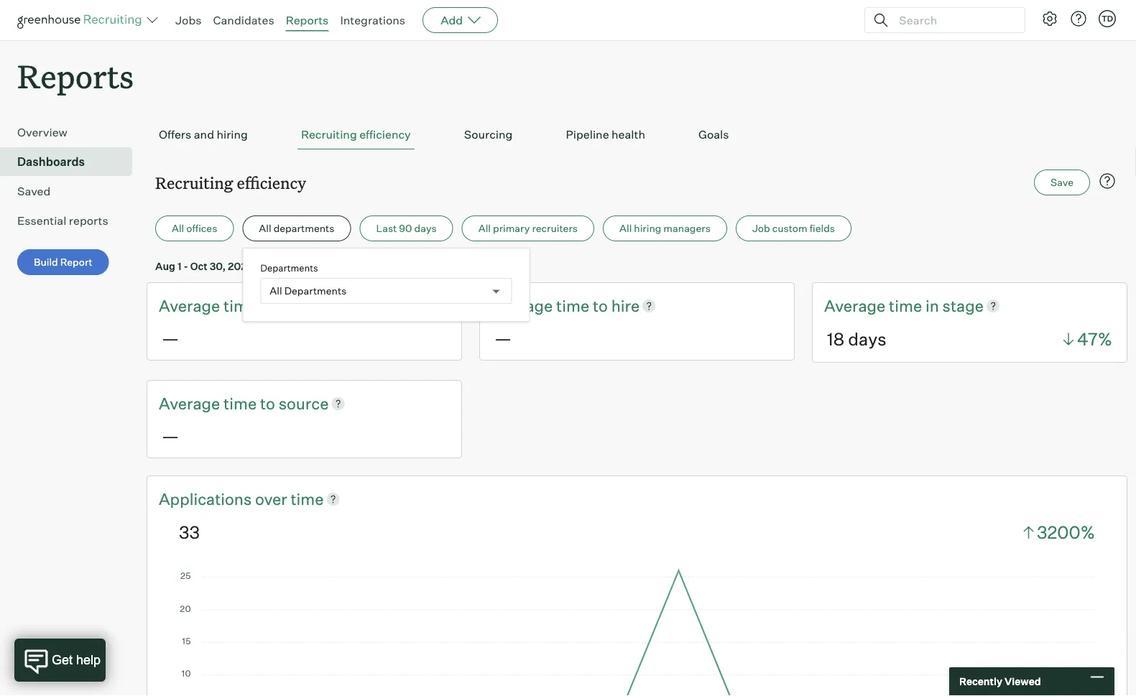 Task type: vqa. For each thing, say whether or not it's contained in the screenshot.
the All departments
yes



Task type: describe. For each thing, give the bounding box(es) containing it.
goals button
[[695, 120, 733, 150]]

last 90 days button
[[360, 216, 454, 242]]

1 - from the left
[[184, 260, 188, 273]]

average time in
[[825, 296, 943, 316]]

1 2023 from the left
[[228, 260, 253, 273]]

jul
[[355, 260, 370, 273]]

time for source
[[224, 394, 257, 413]]

job custom fields
[[753, 222, 836, 235]]

pipeline health
[[566, 127, 646, 142]]

0 vertical spatial reports
[[286, 13, 329, 27]]

average for hire
[[492, 296, 553, 316]]

— for fill
[[162, 328, 179, 349]]

hiring inside button
[[217, 127, 248, 142]]

compared
[[255, 260, 303, 273]]

1
[[178, 260, 182, 273]]

average link for fill
[[159, 295, 224, 317]]

time link for fill
[[224, 295, 260, 317]]

0 horizontal spatial recruiting
[[155, 172, 233, 193]]

td button
[[1097, 7, 1120, 30]]

to left may
[[305, 260, 315, 273]]

dashboards link
[[17, 153, 127, 171]]

integrations
[[340, 13, 406, 27]]

overview
[[17, 125, 67, 140]]

efficiency inside button
[[360, 127, 411, 142]]

source
[[279, 394, 329, 413]]

td
[[1102, 14, 1114, 23]]

all primary recruiters button
[[462, 216, 595, 242]]

oct
[[190, 260, 208, 273]]

1 vertical spatial recruiting efficiency
[[155, 172, 306, 193]]

to link for fill
[[260, 295, 279, 317]]

may
[[317, 260, 338, 273]]

all primary recruiters
[[479, 222, 578, 235]]

in
[[926, 296, 940, 316]]

2 2023 from the left
[[388, 260, 413, 273]]

to link for hire
[[593, 295, 612, 317]]

0 vertical spatial departments
[[261, 262, 318, 274]]

offers and hiring
[[159, 127, 248, 142]]

Search text field
[[896, 10, 1012, 31]]

all hiring managers button
[[603, 216, 728, 242]]

job custom fields button
[[736, 216, 852, 242]]

18
[[828, 329, 845, 350]]

offers and hiring button
[[155, 120, 252, 150]]

recruiting efficiency button
[[298, 120, 415, 150]]

over
[[255, 489, 287, 509]]

report
[[60, 256, 93, 269]]

average time to for hire
[[492, 296, 612, 316]]

jobs
[[175, 13, 202, 27]]

fields
[[810, 222, 836, 235]]

0 horizontal spatial efficiency
[[237, 172, 306, 193]]

save button
[[1035, 170, 1091, 196]]

31,
[[372, 260, 386, 273]]

average time to for fill
[[159, 296, 279, 316]]

custom
[[773, 222, 808, 235]]

2 - from the left
[[349, 260, 353, 273]]

time link for source
[[224, 393, 260, 415]]

save
[[1051, 176, 1074, 189]]

all departments
[[259, 222, 335, 235]]

1 horizontal spatial days
[[849, 329, 887, 350]]

source link
[[279, 393, 329, 415]]

dashboards
[[17, 155, 85, 169]]

hire link
[[612, 295, 640, 317]]

average link for hire
[[492, 295, 557, 317]]

sourcing button
[[461, 120, 517, 150]]

offers
[[159, 127, 191, 142]]

all for all departments
[[270, 285, 282, 297]]

average for stage
[[825, 296, 886, 316]]

aug 1 - oct 30, 2023 compared to may 3 - jul 31, 2023
[[155, 260, 413, 273]]

job
[[753, 222, 771, 235]]

3200%
[[1038, 522, 1096, 543]]

fill link
[[279, 295, 296, 317]]

— for source
[[162, 425, 179, 447]]

average time to for source
[[159, 394, 279, 413]]

goals
[[699, 127, 729, 142]]

xychart image
[[179, 567, 1096, 697]]

build report
[[34, 256, 93, 269]]

candidates
[[213, 13, 274, 27]]

sourcing
[[464, 127, 513, 142]]

all for all primary recruiters
[[479, 222, 491, 235]]

applications link
[[159, 488, 255, 510]]

all departments button
[[243, 216, 351, 242]]

jobs link
[[175, 13, 202, 27]]

essential reports
[[17, 214, 108, 228]]

faq image
[[1099, 173, 1117, 190]]

all for all offices
[[172, 222, 184, 235]]

to link for source
[[260, 393, 279, 415]]

47%
[[1078, 329, 1113, 350]]

build report button
[[17, 250, 109, 276]]

all hiring managers
[[620, 222, 711, 235]]

reports
[[69, 214, 108, 228]]

recently
[[960, 676, 1003, 689]]

add button
[[423, 7, 498, 33]]

stage
[[943, 296, 984, 316]]

to for hire
[[593, 296, 608, 316]]

pipeline health button
[[563, 120, 649, 150]]



Task type: locate. For each thing, give the bounding box(es) containing it.
all offices
[[172, 222, 217, 235]]

overview link
[[17, 124, 127, 141]]

to left source
[[260, 394, 275, 413]]

0 horizontal spatial days
[[415, 222, 437, 235]]

3
[[340, 260, 346, 273]]

days
[[415, 222, 437, 235], [849, 329, 887, 350]]

departments up all departments
[[261, 262, 318, 274]]

all left departments
[[259, 222, 272, 235]]

0 horizontal spatial 2023
[[228, 260, 253, 273]]

18 days
[[828, 329, 887, 350]]

saved link
[[17, 183, 127, 200]]

2023 right 30,
[[228, 260, 253, 273]]

hiring inside button
[[634, 222, 662, 235]]

tab list
[[155, 120, 1120, 150]]

and
[[194, 127, 214, 142]]

- right 1
[[184, 260, 188, 273]]

0 vertical spatial days
[[415, 222, 437, 235]]

recently viewed
[[960, 676, 1042, 689]]

to
[[305, 260, 315, 273], [260, 296, 275, 316], [593, 296, 608, 316], [260, 394, 275, 413]]

all left primary
[[479, 222, 491, 235]]

applications
[[159, 489, 252, 509]]

2023 right the 31,
[[388, 260, 413, 273]]

stage link
[[943, 295, 984, 317]]

greenhouse recruiting image
[[17, 12, 147, 29]]

recruiting inside button
[[301, 127, 357, 142]]

time link left stage link at the right
[[890, 295, 926, 317]]

applications over
[[159, 489, 291, 509]]

to for source
[[260, 394, 275, 413]]

all
[[172, 222, 184, 235], [259, 222, 272, 235], [479, 222, 491, 235], [620, 222, 632, 235], [270, 285, 282, 297]]

add
[[441, 13, 463, 27]]

average
[[159, 296, 220, 316], [492, 296, 553, 316], [825, 296, 886, 316], [159, 394, 220, 413]]

saved
[[17, 184, 51, 199]]

to for fill
[[260, 296, 275, 316]]

reports
[[286, 13, 329, 27], [17, 55, 134, 97]]

average link for source
[[159, 393, 224, 415]]

to left the hire
[[593, 296, 608, 316]]

-
[[184, 260, 188, 273], [349, 260, 353, 273]]

hire
[[612, 296, 640, 316]]

days right 90
[[415, 222, 437, 235]]

efficiency
[[360, 127, 411, 142], [237, 172, 306, 193]]

essential reports link
[[17, 212, 127, 230]]

recruiting efficiency inside recruiting efficiency button
[[301, 127, 411, 142]]

1 vertical spatial days
[[849, 329, 887, 350]]

30,
[[210, 260, 226, 273]]

all for all hiring managers
[[620, 222, 632, 235]]

time left source
[[224, 394, 257, 413]]

integrations link
[[340, 13, 406, 27]]

tab list containing offers and hiring
[[155, 120, 1120, 150]]

days right 18
[[849, 329, 887, 350]]

time for stage
[[890, 296, 923, 316]]

aug
[[155, 260, 175, 273]]

1 horizontal spatial 2023
[[388, 260, 413, 273]]

offices
[[186, 222, 217, 235]]

last 90 days
[[376, 222, 437, 235]]

time right over
[[291, 489, 324, 509]]

0 vertical spatial efficiency
[[360, 127, 411, 142]]

1 vertical spatial departments
[[285, 285, 347, 297]]

primary
[[493, 222, 530, 235]]

managers
[[664, 222, 711, 235]]

time link for stage
[[890, 295, 926, 317]]

departments
[[274, 222, 335, 235]]

time link left fill link
[[224, 295, 260, 317]]

candidates link
[[213, 13, 274, 27]]

1 vertical spatial hiring
[[634, 222, 662, 235]]

health
[[612, 127, 646, 142]]

build
[[34, 256, 58, 269]]

configure image
[[1042, 10, 1059, 27]]

last
[[376, 222, 397, 235]]

time left in
[[890, 296, 923, 316]]

33
[[179, 522, 200, 543]]

time link right over
[[291, 488, 324, 510]]

hiring right and
[[217, 127, 248, 142]]

days inside 'button'
[[415, 222, 437, 235]]

recruiting efficiency
[[301, 127, 411, 142], [155, 172, 306, 193]]

0 vertical spatial hiring
[[217, 127, 248, 142]]

pipeline
[[566, 127, 609, 142]]

to left fill
[[260, 296, 275, 316]]

all departments
[[270, 285, 347, 297]]

hiring
[[217, 127, 248, 142], [634, 222, 662, 235]]

— for hire
[[495, 328, 512, 349]]

time link
[[224, 295, 260, 317], [557, 295, 593, 317], [890, 295, 926, 317], [224, 393, 260, 415], [291, 488, 324, 510]]

td button
[[1099, 10, 1117, 27]]

1 horizontal spatial efficiency
[[360, 127, 411, 142]]

1 vertical spatial recruiting
[[155, 172, 233, 193]]

reports link
[[286, 13, 329, 27]]

over link
[[255, 488, 291, 510]]

1 horizontal spatial recruiting
[[301, 127, 357, 142]]

reports right candidates link
[[286, 13, 329, 27]]

0 vertical spatial recruiting
[[301, 127, 357, 142]]

average for fill
[[159, 296, 220, 316]]

1 horizontal spatial -
[[349, 260, 353, 273]]

1 vertical spatial reports
[[17, 55, 134, 97]]

all left managers
[[620, 222, 632, 235]]

all down compared
[[270, 285, 282, 297]]

in link
[[926, 295, 943, 317]]

time link for hire
[[557, 295, 593, 317]]

time left the hire
[[557, 296, 590, 316]]

time for fill
[[224, 296, 257, 316]]

0 vertical spatial recruiting efficiency
[[301, 127, 411, 142]]

departments
[[261, 262, 318, 274], [285, 285, 347, 297]]

time link left 'source' link on the left bottom of the page
[[224, 393, 260, 415]]

time
[[224, 296, 257, 316], [557, 296, 590, 316], [890, 296, 923, 316], [224, 394, 257, 413], [291, 489, 324, 509]]

0 horizontal spatial hiring
[[217, 127, 248, 142]]

time link left the 'hire' link
[[557, 295, 593, 317]]

viewed
[[1005, 676, 1042, 689]]

all offices button
[[155, 216, 234, 242]]

to link
[[260, 295, 279, 317], [593, 295, 612, 317], [260, 393, 279, 415]]

fill
[[279, 296, 296, 316]]

average link for stage
[[825, 295, 890, 317]]

1 horizontal spatial reports
[[286, 13, 329, 27]]

essential
[[17, 214, 66, 228]]

average time to
[[159, 296, 279, 316], [492, 296, 612, 316], [159, 394, 279, 413]]

90
[[399, 222, 412, 235]]

all for all departments
[[259, 222, 272, 235]]

- right 3
[[349, 260, 353, 273]]

departments down may
[[285, 285, 347, 297]]

hiring left managers
[[634, 222, 662, 235]]

recruiters
[[532, 222, 578, 235]]

all left offices
[[172, 222, 184, 235]]

2023
[[228, 260, 253, 273], [388, 260, 413, 273]]

reports down greenhouse recruiting "image"
[[17, 55, 134, 97]]

1 horizontal spatial hiring
[[634, 222, 662, 235]]

—
[[162, 328, 179, 349], [495, 328, 512, 349], [162, 425, 179, 447]]

average for source
[[159, 394, 220, 413]]

time for hire
[[557, 296, 590, 316]]

time down 30,
[[224, 296, 257, 316]]

0 horizontal spatial -
[[184, 260, 188, 273]]

0 horizontal spatial reports
[[17, 55, 134, 97]]

1 vertical spatial efficiency
[[237, 172, 306, 193]]



